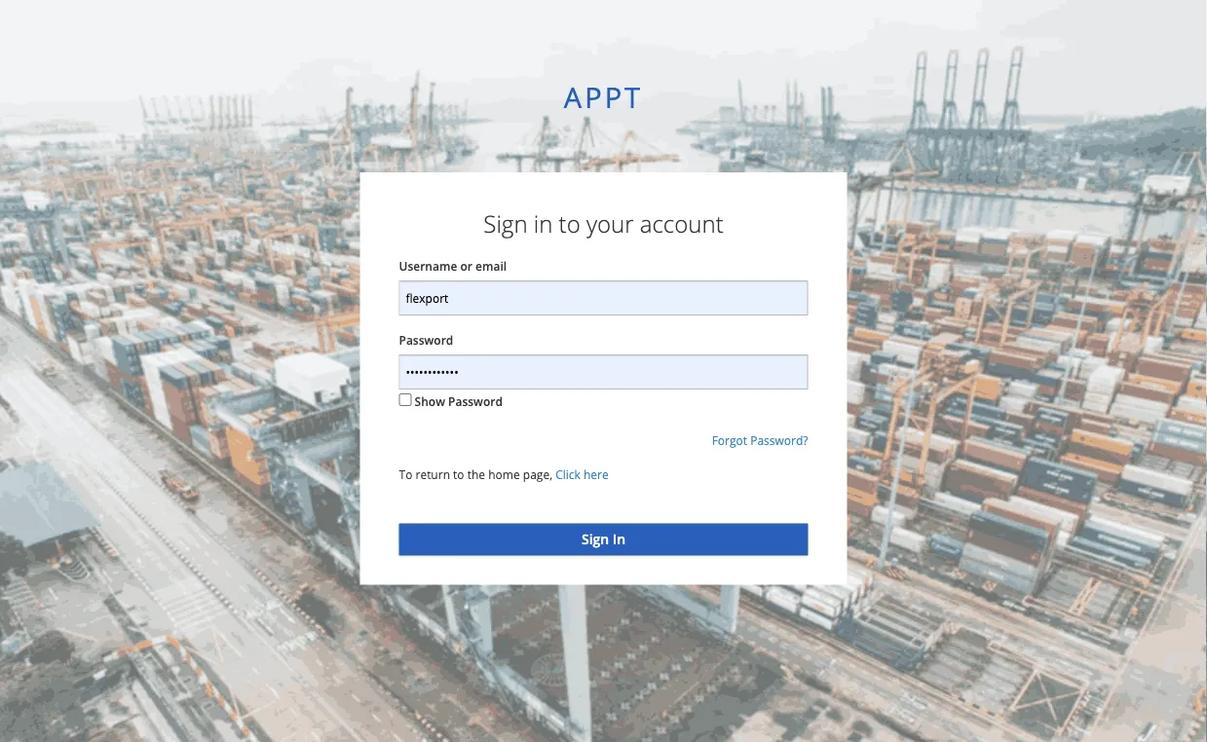 Task type: describe. For each thing, give the bounding box(es) containing it.
username
[[399, 258, 457, 274]]

0 vertical spatial password
[[399, 332, 453, 348]]

forgot
[[712, 433, 748, 449]]

page,
[[523, 467, 553, 483]]

password?
[[751, 433, 808, 449]]

the
[[468, 467, 485, 483]]

click here link
[[556, 467, 609, 483]]

sign
[[484, 208, 528, 240]]

return
[[416, 467, 450, 483]]

here
[[584, 467, 609, 483]]

account
[[640, 208, 724, 240]]

show
[[415, 394, 445, 410]]

forgot password?
[[712, 433, 808, 449]]

appt
[[564, 77, 643, 116]]

your
[[587, 208, 634, 240]]



Task type: locate. For each thing, give the bounding box(es) containing it.
show password
[[415, 394, 503, 410]]

0 horizontal spatial to
[[453, 467, 464, 483]]

Password password field
[[399, 355, 808, 390]]

to left the
[[453, 467, 464, 483]]

password
[[399, 332, 453, 348], [448, 394, 503, 410]]

click
[[556, 467, 581, 483]]

username or email
[[399, 258, 507, 274]]

0 vertical spatial to
[[559, 208, 581, 240]]

or
[[460, 258, 473, 274]]

to right in on the left top
[[559, 208, 581, 240]]

to for the
[[453, 467, 464, 483]]

1 horizontal spatial to
[[559, 208, 581, 240]]

to
[[559, 208, 581, 240], [453, 467, 464, 483]]

Username or email text field
[[399, 281, 808, 316]]

to return to the home page, click here
[[399, 467, 609, 483]]

Show Password checkbox
[[399, 394, 412, 407]]

password up show
[[399, 332, 453, 348]]

sign in to your account
[[484, 208, 724, 240]]

to
[[399, 467, 413, 483]]

forgot password? link
[[712, 433, 808, 449]]

in
[[534, 208, 553, 240]]

None submit
[[399, 524, 808, 556]]

home
[[488, 467, 520, 483]]

1 vertical spatial password
[[448, 394, 503, 410]]

password right show
[[448, 394, 503, 410]]

to for your
[[559, 208, 581, 240]]

email
[[476, 258, 507, 274]]

1 vertical spatial to
[[453, 467, 464, 483]]



